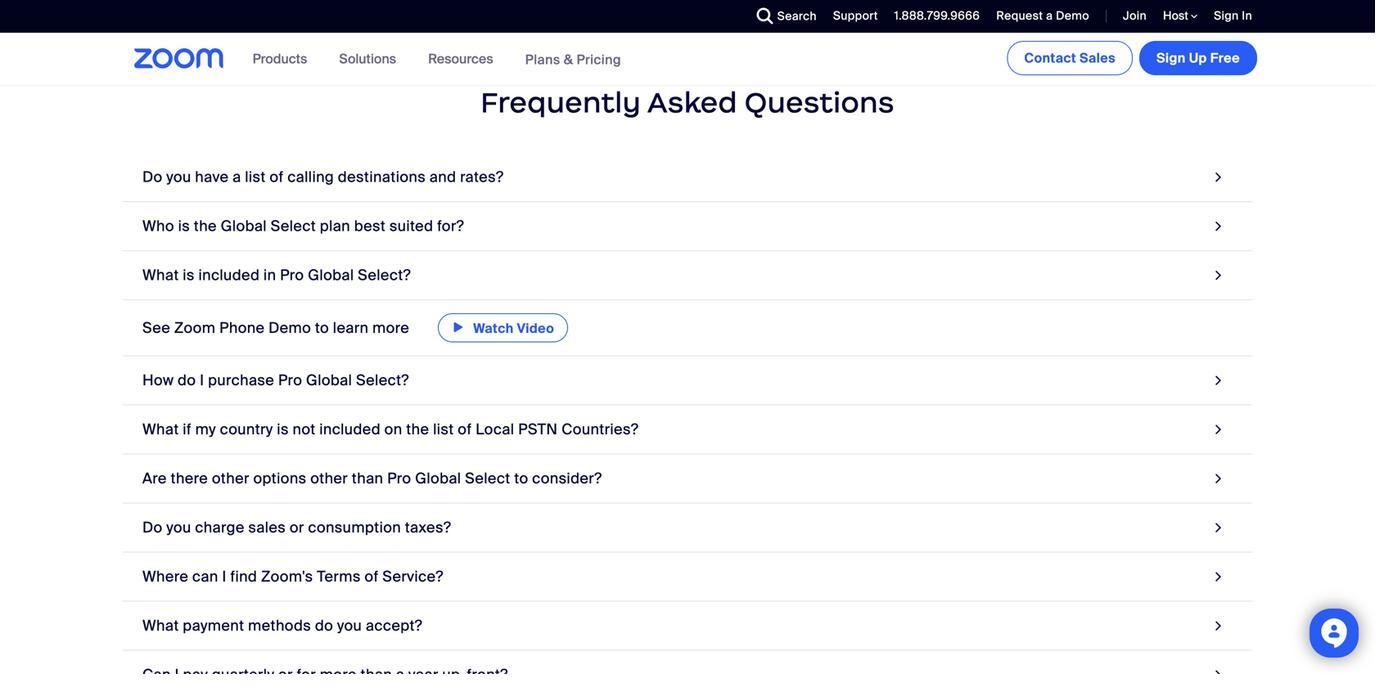 Task type: vqa. For each thing, say whether or not it's contained in the screenshot.
is
yes



Task type: describe. For each thing, give the bounding box(es) containing it.
purchase
[[208, 371, 274, 390]]

support
[[833, 8, 878, 23]]

see zoom phone demo to learn more
[[142, 319, 413, 338]]

right image inside what is included in pro global select? dropdown button
[[1211, 264, 1227, 286]]

a inside the do you have a list of calling destinations and rates? dropdown button
[[233, 168, 241, 186]]

select inside dropdown button
[[465, 469, 511, 488]]

you for have
[[166, 168, 191, 186]]

2 other from the left
[[310, 469, 348, 488]]

charge
[[195, 519, 245, 537]]

frequently asked questions
[[481, 85, 895, 120]]

right image for included
[[1211, 419, 1227, 441]]

pstn
[[518, 420, 558, 439]]

&
[[564, 51, 573, 68]]

0 horizontal spatial to
[[315, 319, 329, 338]]

sales
[[248, 519, 286, 537]]

meetings navigation
[[1004, 33, 1261, 79]]

do for do you charge sales or consumption taxes?
[[142, 519, 163, 537]]

i for purchase
[[200, 371, 204, 390]]

consumption
[[308, 519, 401, 537]]

contact
[[1025, 50, 1077, 67]]

best
[[354, 217, 386, 236]]

request a demo
[[997, 8, 1090, 23]]

is for the
[[178, 217, 190, 236]]

global up not
[[306, 371, 352, 390]]

see
[[142, 319, 170, 338]]

right image for select?
[[1211, 369, 1227, 392]]

plans & pricing
[[525, 51, 621, 68]]

to inside dropdown button
[[514, 469, 529, 488]]

list inside dropdown button
[[245, 168, 266, 186]]

asked
[[648, 85, 738, 120]]

plan
[[320, 217, 350, 236]]

not
[[293, 420, 316, 439]]

do you have a list of calling destinations and rates?
[[142, 168, 504, 186]]

do you have a list of calling destinations and rates? button
[[123, 153, 1253, 202]]

methods
[[248, 617, 311, 636]]

the inside dropdown button
[[406, 420, 429, 439]]

where
[[142, 568, 189, 586]]

solutions button
[[339, 33, 404, 85]]

host
[[1164, 8, 1191, 23]]

resources button
[[428, 33, 501, 85]]

what payment methods do you accept? button
[[123, 602, 1253, 651]]

resources
[[428, 50, 493, 68]]

is inside dropdown button
[[277, 420, 289, 439]]

in
[[264, 266, 276, 285]]

accept?
[[366, 617, 423, 636]]

what is included in pro global select? button
[[123, 251, 1253, 300]]

where can i find zoom's terms of service? button
[[123, 553, 1253, 602]]

what if my country is not included on the list of local pstn countries? button
[[123, 406, 1253, 455]]

how do i purchase pro global select?
[[142, 371, 409, 390]]

right image inside what payment methods do you accept? dropdown button
[[1211, 615, 1227, 637]]

suited
[[390, 217, 433, 236]]

up
[[1189, 50, 1207, 67]]

search
[[778, 9, 817, 24]]

join
[[1123, 8, 1147, 23]]

free
[[1211, 50, 1240, 67]]

do for do you have a list of calling destinations and rates?
[[142, 168, 163, 186]]

do you charge sales or consumption taxes? button
[[123, 504, 1253, 553]]

zoom
[[174, 319, 216, 338]]

select? for how do i purchase pro global select?
[[356, 371, 409, 390]]

1.888.799.9666
[[895, 8, 980, 23]]

more
[[373, 319, 410, 338]]

products
[[253, 50, 307, 68]]

options
[[253, 469, 307, 488]]

right image for select
[[1211, 468, 1227, 490]]

pro inside dropdown button
[[387, 469, 411, 488]]

sign up free
[[1157, 50, 1240, 67]]

are
[[142, 469, 167, 488]]

join link left host
[[1111, 0, 1151, 33]]

zoom logo image
[[134, 48, 224, 69]]

how do i purchase pro global select? button
[[123, 356, 1253, 406]]

1 horizontal spatial of
[[365, 568, 379, 586]]

pro for in
[[280, 266, 304, 285]]

and
[[430, 168, 456, 186]]

included inside dropdown button
[[320, 420, 381, 439]]

sign in
[[1214, 8, 1253, 23]]

sign up free button
[[1140, 41, 1258, 75]]

terms
[[317, 568, 361, 586]]

2 vertical spatial you
[[337, 617, 362, 636]]

on
[[385, 420, 402, 439]]

my
[[195, 420, 216, 439]]

who is the global select plan best suited for?
[[142, 217, 464, 236]]

list inside dropdown button
[[433, 420, 454, 439]]

payment
[[183, 617, 244, 636]]

0 vertical spatial a
[[1047, 8, 1053, 23]]

for?
[[437, 217, 464, 236]]

demo inside tab list
[[269, 319, 311, 338]]

what for what payment methods do you accept?
[[142, 617, 179, 636]]

sales
[[1080, 50, 1116, 67]]

find
[[230, 568, 257, 586]]

select? for what is included in pro global select?
[[358, 266, 411, 285]]

consider?
[[532, 469, 602, 488]]

sign for sign up free
[[1157, 50, 1186, 67]]



Task type: locate. For each thing, give the bounding box(es) containing it.
1 horizontal spatial list
[[433, 420, 454, 439]]

1 horizontal spatial sign
[[1214, 8, 1239, 23]]

global up taxes?
[[415, 469, 461, 488]]

what if my country is not included on the list of local pstn countries?
[[142, 420, 639, 439]]

is for included
[[183, 266, 195, 285]]

0 vertical spatial included
[[199, 266, 260, 285]]

demo right phone
[[269, 319, 311, 338]]

you left have
[[166, 168, 191, 186]]

1 vertical spatial pro
[[278, 371, 302, 390]]

other right there at the left bottom
[[212, 469, 250, 488]]

select? up what if my country is not included on the list of local pstn countries?
[[356, 371, 409, 390]]

other left than
[[310, 469, 348, 488]]

to
[[315, 319, 329, 338], [514, 469, 529, 488]]

search button
[[745, 0, 821, 33]]

1 vertical spatial do
[[315, 617, 333, 636]]

i
[[200, 371, 204, 390], [222, 568, 227, 586]]

plans & pricing link
[[525, 51, 621, 68], [525, 51, 621, 68]]

zoom's
[[261, 568, 313, 586]]

1 vertical spatial sign
[[1157, 50, 1186, 67]]

banner containing contact sales
[[115, 33, 1261, 86]]

are there other options other than pro global select to consider? button
[[123, 455, 1253, 504]]

what
[[142, 266, 179, 285], [142, 420, 179, 439], [142, 617, 179, 636]]

select down local
[[465, 469, 511, 488]]

5 right image from the top
[[1211, 664, 1227, 675]]

do
[[142, 168, 163, 186], [142, 519, 163, 537]]

are there other options other than pro global select to consider?
[[142, 469, 602, 488]]

list right on
[[433, 420, 454, 439]]

pro for purchase
[[278, 371, 302, 390]]

demo up contact sales
[[1056, 8, 1090, 23]]

request
[[997, 8, 1043, 23]]

1 vertical spatial the
[[406, 420, 429, 439]]

do inside how do i purchase pro global select? dropdown button
[[178, 371, 196, 390]]

can
[[192, 568, 218, 586]]

0 vertical spatial select
[[271, 217, 316, 236]]

destinations
[[338, 168, 426, 186]]

4 right image from the top
[[1211, 468, 1227, 490]]

1 horizontal spatial included
[[320, 420, 381, 439]]

0 vertical spatial is
[[178, 217, 190, 236]]

0 horizontal spatial the
[[194, 217, 217, 236]]

products button
[[253, 33, 315, 85]]

than
[[352, 469, 384, 488]]

what inside dropdown button
[[142, 617, 179, 636]]

3 what from the top
[[142, 617, 179, 636]]

where can i find zoom's terms of service?
[[142, 568, 444, 586]]

2 what from the top
[[142, 420, 179, 439]]

a right have
[[233, 168, 241, 186]]

1 do from the top
[[142, 168, 163, 186]]

select left plan
[[271, 217, 316, 236]]

the right who at top left
[[194, 217, 217, 236]]

sign for sign in
[[1214, 8, 1239, 23]]

right image for of
[[1211, 566, 1227, 588]]

1 vertical spatial select?
[[356, 371, 409, 390]]

who is the global select plan best suited for? button
[[123, 202, 1253, 251]]

2 right image from the top
[[1211, 419, 1227, 441]]

2 horizontal spatial of
[[458, 420, 472, 439]]

0 vertical spatial do
[[142, 168, 163, 186]]

demo
[[1056, 8, 1090, 23], [269, 319, 311, 338]]

0 horizontal spatial a
[[233, 168, 241, 186]]

1 right image from the top
[[1211, 166, 1227, 188]]

i inside dropdown button
[[222, 568, 227, 586]]

1 vertical spatial what
[[142, 420, 179, 439]]

how
[[142, 371, 174, 390]]

in
[[1242, 8, 1253, 23]]

0 horizontal spatial sign
[[1157, 50, 1186, 67]]

0 vertical spatial what
[[142, 266, 179, 285]]

join link
[[1111, 0, 1151, 33], [1123, 8, 1147, 23]]

1 horizontal spatial i
[[222, 568, 227, 586]]

host button
[[1164, 8, 1198, 24]]

you for charge
[[166, 519, 191, 537]]

what inside dropdown button
[[142, 266, 179, 285]]

play image
[[452, 317, 465, 337]]

of
[[270, 168, 284, 186], [458, 420, 472, 439], [365, 568, 379, 586]]

1 other from the left
[[212, 469, 250, 488]]

0 vertical spatial of
[[270, 168, 284, 186]]

watch video
[[474, 320, 554, 337]]

a
[[1047, 8, 1053, 23], [233, 168, 241, 186]]

right image inside are there other options other than pro global select to consider? dropdown button
[[1211, 468, 1227, 490]]

included left in
[[199, 266, 260, 285]]

2 vertical spatial is
[[277, 420, 289, 439]]

questions
[[745, 85, 895, 120]]

1 horizontal spatial a
[[1047, 8, 1053, 23]]

1 vertical spatial included
[[320, 420, 381, 439]]

0 horizontal spatial i
[[200, 371, 204, 390]]

3 right image from the top
[[1211, 517, 1227, 539]]

what down who at top left
[[142, 266, 179, 285]]

do inside dropdown button
[[142, 168, 163, 186]]

taxes?
[[405, 519, 451, 537]]

select? down best
[[358, 266, 411, 285]]

is right who at top left
[[178, 217, 190, 236]]

4 right image from the top
[[1211, 566, 1227, 588]]

1 horizontal spatial other
[[310, 469, 348, 488]]

do inside dropdown button
[[142, 519, 163, 537]]

i inside dropdown button
[[200, 371, 204, 390]]

1 horizontal spatial select
[[465, 469, 511, 488]]

0 vertical spatial demo
[[1056, 8, 1090, 23]]

1 right image from the top
[[1211, 369, 1227, 392]]

is up zoom
[[183, 266, 195, 285]]

sign left up
[[1157, 50, 1186, 67]]

what for what is included in pro global select?
[[142, 266, 179, 285]]

have
[[195, 168, 229, 186]]

right image
[[1211, 166, 1227, 188], [1211, 215, 1227, 237], [1211, 264, 1227, 286], [1211, 468, 1227, 490], [1211, 664, 1227, 675]]

global down plan
[[308, 266, 354, 285]]

join link up the meetings 'navigation'
[[1123, 8, 1147, 23]]

select
[[271, 217, 316, 236], [465, 469, 511, 488]]

1 vertical spatial list
[[433, 420, 454, 439]]

sign in link
[[1202, 0, 1261, 33], [1214, 8, 1253, 23]]

the inside dropdown button
[[194, 217, 217, 236]]

tab list
[[123, 153, 1253, 675]]

2 vertical spatial of
[[365, 568, 379, 586]]

1 horizontal spatial demo
[[1056, 8, 1090, 23]]

2 right image from the top
[[1211, 215, 1227, 237]]

1 vertical spatial is
[[183, 266, 195, 285]]

pricing
[[577, 51, 621, 68]]

of right terms at bottom
[[365, 568, 379, 586]]

0 vertical spatial i
[[200, 371, 204, 390]]

global up in
[[221, 217, 267, 236]]

select?
[[358, 266, 411, 285], [356, 371, 409, 390]]

0 vertical spatial the
[[194, 217, 217, 236]]

pro right purchase
[[278, 371, 302, 390]]

of left local
[[458, 420, 472, 439]]

who
[[142, 217, 174, 236]]

what payment methods do you accept?
[[142, 617, 423, 636]]

list
[[245, 168, 266, 186], [433, 420, 454, 439]]

0 vertical spatial to
[[315, 319, 329, 338]]

right image inside do you charge sales or consumption taxes? dropdown button
[[1211, 517, 1227, 539]]

2 vertical spatial what
[[142, 617, 179, 636]]

do down are
[[142, 519, 163, 537]]

to left consider?
[[514, 469, 529, 488]]

plans
[[525, 51, 560, 68]]

contact sales link
[[1007, 41, 1133, 75]]

0 vertical spatial list
[[245, 168, 266, 186]]

contact sales
[[1025, 50, 1116, 67]]

request a demo link
[[984, 0, 1094, 33], [997, 8, 1090, 23]]

5 right image from the top
[[1211, 615, 1227, 637]]

right image for for?
[[1211, 215, 1227, 237]]

included left on
[[320, 420, 381, 439]]

0 vertical spatial pro
[[280, 266, 304, 285]]

1.888.799.9666 button
[[882, 0, 984, 33], [895, 8, 980, 23]]

countries?
[[562, 420, 639, 439]]

of inside dropdown button
[[458, 420, 472, 439]]

1 vertical spatial select
[[465, 469, 511, 488]]

you left 'accept?'
[[337, 617, 362, 636]]

service?
[[383, 568, 444, 586]]

frequently
[[481, 85, 641, 120]]

what inside dropdown button
[[142, 420, 179, 439]]

the right on
[[406, 420, 429, 439]]

sign inside button
[[1157, 50, 1186, 67]]

1 vertical spatial you
[[166, 519, 191, 537]]

the
[[194, 217, 217, 236], [406, 420, 429, 439]]

watch video link
[[438, 313, 568, 342]]

sign left in
[[1214, 8, 1239, 23]]

right image inside what if my country is not included on the list of local pstn countries? dropdown button
[[1211, 419, 1227, 441]]

what for what if my country is not included on the list of local pstn countries?
[[142, 420, 179, 439]]

1 vertical spatial of
[[458, 420, 472, 439]]

pro right than
[[387, 469, 411, 488]]

list right have
[[245, 168, 266, 186]]

0 horizontal spatial other
[[212, 469, 250, 488]]

0 vertical spatial you
[[166, 168, 191, 186]]

pro
[[280, 266, 304, 285], [278, 371, 302, 390], [387, 469, 411, 488]]

1 vertical spatial i
[[222, 568, 227, 586]]

included
[[199, 266, 260, 285], [320, 420, 381, 439]]

watch
[[474, 320, 514, 337]]

local
[[476, 420, 515, 439]]

pro right in
[[280, 266, 304, 285]]

country
[[220, 420, 273, 439]]

i for find
[[222, 568, 227, 586]]

0 horizontal spatial list
[[245, 168, 266, 186]]

0 vertical spatial select?
[[358, 266, 411, 285]]

a right request
[[1047, 8, 1053, 23]]

0 vertical spatial do
[[178, 371, 196, 390]]

what down where
[[142, 617, 179, 636]]

do you charge sales or consumption taxes?
[[142, 519, 451, 537]]

banner
[[115, 33, 1261, 86]]

solutions
[[339, 50, 396, 68]]

calling
[[288, 168, 334, 186]]

do right the how
[[178, 371, 196, 390]]

you left charge
[[166, 519, 191, 537]]

1 horizontal spatial to
[[514, 469, 529, 488]]

right image inside how do i purchase pro global select? dropdown button
[[1211, 369, 1227, 392]]

video
[[517, 320, 554, 337]]

there
[[171, 469, 208, 488]]

to left 'learn'
[[315, 319, 329, 338]]

3 right image from the top
[[1211, 264, 1227, 286]]

0 horizontal spatial demo
[[269, 319, 311, 338]]

what is included in pro global select?
[[142, 266, 411, 285]]

learn
[[333, 319, 369, 338]]

global
[[221, 217, 267, 236], [308, 266, 354, 285], [306, 371, 352, 390], [415, 469, 461, 488]]

2 do from the top
[[142, 519, 163, 537]]

if
[[183, 420, 192, 439]]

i left purchase
[[200, 371, 204, 390]]

select inside dropdown button
[[271, 217, 316, 236]]

0 horizontal spatial do
[[178, 371, 196, 390]]

of left calling
[[270, 168, 284, 186]]

you inside dropdown button
[[166, 519, 191, 537]]

is left not
[[277, 420, 289, 439]]

1 horizontal spatial the
[[406, 420, 429, 439]]

1 vertical spatial a
[[233, 168, 241, 186]]

right image for and
[[1211, 166, 1227, 188]]

1 what from the top
[[142, 266, 179, 285]]

global inside dropdown button
[[415, 469, 461, 488]]

included inside dropdown button
[[199, 266, 260, 285]]

support link
[[821, 0, 882, 33], [833, 8, 878, 23]]

do
[[178, 371, 196, 390], [315, 617, 333, 636]]

1 vertical spatial demo
[[269, 319, 311, 338]]

or
[[290, 519, 304, 537]]

right image inside who is the global select plan best suited for? dropdown button
[[1211, 215, 1227, 237]]

1 vertical spatial do
[[142, 519, 163, 537]]

0 horizontal spatial included
[[199, 266, 260, 285]]

right image for taxes?
[[1211, 517, 1227, 539]]

rates?
[[460, 168, 504, 186]]

right image inside where can i find zoom's terms of service? dropdown button
[[1211, 566, 1227, 588]]

0 horizontal spatial of
[[270, 168, 284, 186]]

1 vertical spatial to
[[514, 469, 529, 488]]

what left if
[[142, 420, 179, 439]]

0 horizontal spatial select
[[271, 217, 316, 236]]

right image inside the do you have a list of calling destinations and rates? dropdown button
[[1211, 166, 1227, 188]]

0 vertical spatial sign
[[1214, 8, 1239, 23]]

2 vertical spatial pro
[[387, 469, 411, 488]]

phone
[[219, 319, 265, 338]]

do inside what payment methods do you accept? dropdown button
[[315, 617, 333, 636]]

right image
[[1211, 369, 1227, 392], [1211, 419, 1227, 441], [1211, 517, 1227, 539], [1211, 566, 1227, 588], [1211, 615, 1227, 637]]

do right methods
[[315, 617, 333, 636]]

is
[[178, 217, 190, 236], [183, 266, 195, 285], [277, 420, 289, 439]]

product information navigation
[[240, 33, 634, 86]]

1 horizontal spatial do
[[315, 617, 333, 636]]

do up who at top left
[[142, 168, 163, 186]]

tab list containing do you have a list of calling destinations and rates?
[[123, 153, 1253, 675]]

i right can
[[222, 568, 227, 586]]



